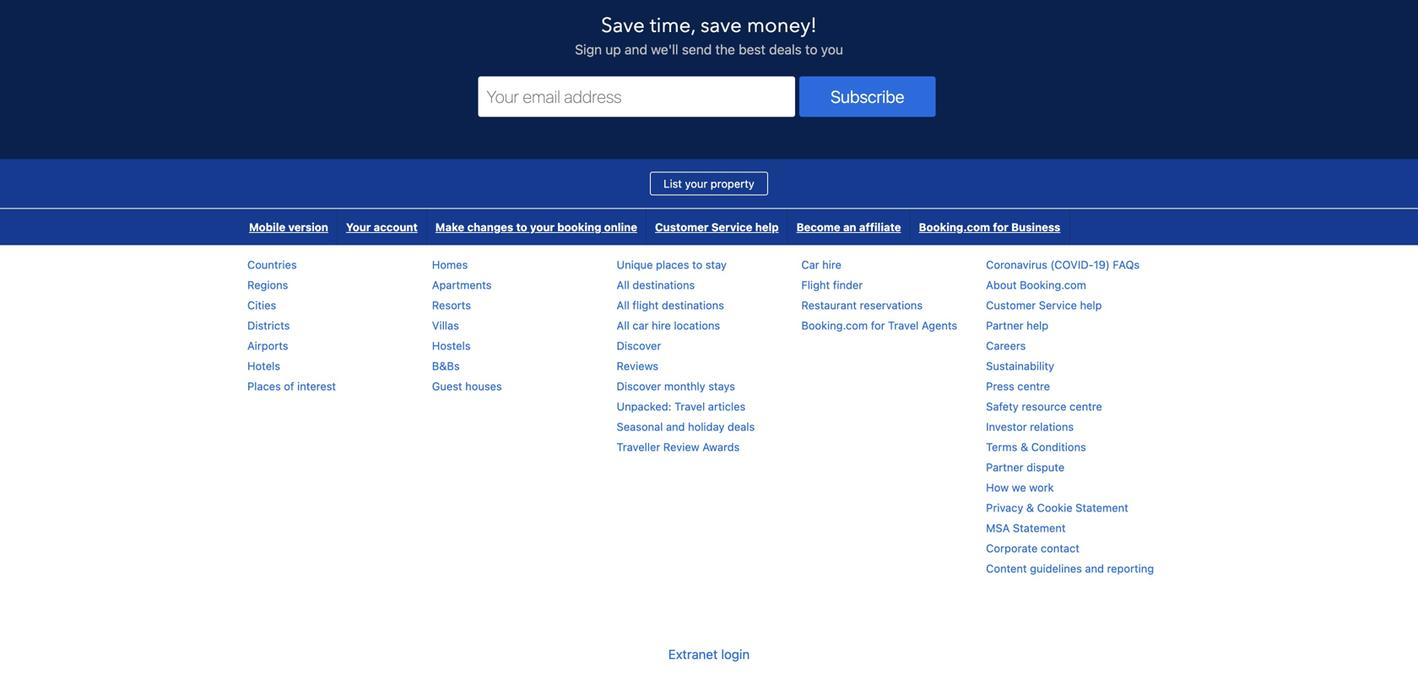 Task type: locate. For each thing, give the bounding box(es) containing it.
to right changes
[[516, 221, 527, 233]]

money!
[[747, 12, 817, 40]]

2 vertical spatial help
[[1027, 319, 1049, 332]]

1 vertical spatial statement
[[1013, 522, 1066, 534]]

booking.com for travel agents link
[[801, 319, 957, 332]]

0 horizontal spatial deals
[[728, 420, 755, 433]]

your right the list
[[685, 177, 708, 190]]

statement up corporate contact "link"
[[1013, 522, 1066, 534]]

1 vertical spatial partner
[[986, 461, 1024, 474]]

careers link
[[986, 339, 1026, 352]]

deals down "articles"
[[728, 420, 755, 433]]

for inside navigation
[[993, 221, 1009, 233]]

districts link
[[247, 319, 290, 332]]

navigation containing mobile version
[[241, 209, 1070, 245]]

and inside coronavirus (covid-19) faqs about booking.com customer service help partner help careers sustainability press centre safety resource centre investor relations terms & conditions partner dispute how we work privacy & cookie statement msa statement corporate contact content guidelines and reporting
[[1085, 562, 1104, 575]]

terms & conditions link
[[986, 441, 1086, 453]]

to left stay
[[692, 258, 702, 271]]

0 vertical spatial hire
[[822, 258, 841, 271]]

customer up partner help link
[[986, 299, 1036, 311]]

0 vertical spatial destinations
[[632, 279, 695, 291]]

customer service help link
[[647, 209, 787, 245], [986, 299, 1102, 311]]

msa
[[986, 522, 1010, 534]]

help
[[755, 221, 779, 233], [1080, 299, 1102, 311], [1027, 319, 1049, 332]]

0 vertical spatial all
[[617, 279, 629, 291]]

1 vertical spatial booking.com
[[1020, 279, 1086, 291]]

review
[[663, 441, 700, 453]]

1 horizontal spatial your
[[685, 177, 708, 190]]

1 horizontal spatial booking.com
[[919, 221, 990, 233]]

booking.com
[[919, 221, 990, 233], [1020, 279, 1086, 291], [801, 319, 868, 332]]

best
[[739, 41, 766, 57]]

stay
[[705, 258, 727, 271]]

of
[[284, 380, 294, 392]]

0 vertical spatial for
[[993, 221, 1009, 233]]

work
[[1029, 481, 1054, 494]]

1 horizontal spatial travel
[[888, 319, 919, 332]]

0 horizontal spatial customer
[[655, 221, 709, 233]]

awards
[[703, 441, 740, 453]]

1 vertical spatial for
[[871, 319, 885, 332]]

0 vertical spatial travel
[[888, 319, 919, 332]]

traveller review awards link
[[617, 441, 740, 453]]

make
[[435, 221, 464, 233]]

1 horizontal spatial service
[[1039, 299, 1077, 311]]

all left flight
[[617, 299, 629, 311]]

homes link
[[432, 258, 468, 271]]

19)
[[1094, 258, 1110, 271]]

help left become at the top right of page
[[755, 221, 779, 233]]

1 vertical spatial discover
[[617, 380, 661, 392]]

1 vertical spatial deals
[[728, 420, 755, 433]]

0 horizontal spatial for
[[871, 319, 885, 332]]

customer inside navigation
[[655, 221, 709, 233]]

stays
[[708, 380, 735, 392]]

online
[[604, 221, 637, 233]]

for left business on the right top of page
[[993, 221, 1009, 233]]

2 discover from the top
[[617, 380, 661, 392]]

for
[[993, 221, 1009, 233], [871, 319, 885, 332]]

booking
[[557, 221, 601, 233]]

0 vertical spatial &
[[1020, 441, 1028, 453]]

1 vertical spatial to
[[516, 221, 527, 233]]

0 vertical spatial booking.com
[[919, 221, 990, 233]]

booking.com inside car hire flight finder restaurant reservations booking.com for travel agents
[[801, 319, 868, 332]]

centre up the 'relations'
[[1070, 400, 1102, 413]]

villas
[[432, 319, 459, 332]]

1 horizontal spatial customer
[[986, 299, 1036, 311]]

coronavirus (covid-19) faqs link
[[986, 258, 1140, 271]]

account
[[374, 221, 418, 233]]

2 horizontal spatial help
[[1080, 299, 1102, 311]]

and right up
[[625, 41, 647, 57]]

0 vertical spatial centre
[[1017, 380, 1050, 392]]

0 vertical spatial deals
[[769, 41, 802, 57]]

0 horizontal spatial centre
[[1017, 380, 1050, 392]]

locations
[[674, 319, 720, 332]]

help down "19)"
[[1080, 299, 1102, 311]]

booking.com inside coronavirus (covid-19) faqs about booking.com customer service help partner help careers sustainability press centre safety resource centre investor relations terms & conditions partner dispute how we work privacy & cookie statement msa statement corporate contact content guidelines and reporting
[[1020, 279, 1086, 291]]

navigation
[[241, 209, 1070, 245]]

0 horizontal spatial to
[[516, 221, 527, 233]]

1 vertical spatial hire
[[652, 319, 671, 332]]

mobile version
[[249, 221, 328, 233]]

1 horizontal spatial deals
[[769, 41, 802, 57]]

customer up places
[[655, 221, 709, 233]]

how we work link
[[986, 481, 1054, 494]]

statement right cookie
[[1076, 501, 1128, 514]]

customer service help link up stay
[[647, 209, 787, 245]]

contact
[[1041, 542, 1080, 555]]

1 horizontal spatial customer service help link
[[986, 299, 1102, 311]]

articles
[[708, 400, 746, 413]]

to inside navigation
[[516, 221, 527, 233]]

2 vertical spatial booking.com
[[801, 319, 868, 332]]

0 horizontal spatial and
[[625, 41, 647, 57]]

destinations up all flight destinations link
[[632, 279, 695, 291]]

1 vertical spatial and
[[666, 420, 685, 433]]

corporate
[[986, 542, 1038, 555]]

1 horizontal spatial hire
[[822, 258, 841, 271]]

places
[[656, 258, 689, 271]]

0 horizontal spatial hire
[[652, 319, 671, 332]]

1 vertical spatial service
[[1039, 299, 1077, 311]]

hire up flight finder link
[[822, 258, 841, 271]]

1 vertical spatial your
[[530, 221, 555, 233]]

0 horizontal spatial booking.com
[[801, 319, 868, 332]]

all down unique
[[617, 279, 629, 291]]

0 horizontal spatial travel
[[674, 400, 705, 413]]

your left booking
[[530, 221, 555, 233]]

hire inside car hire flight finder restaurant reservations booking.com for travel agents
[[822, 258, 841, 271]]

booking.com for business
[[919, 221, 1060, 233]]

partner dispute link
[[986, 461, 1065, 474]]

1 vertical spatial customer
[[986, 299, 1036, 311]]

2 vertical spatial and
[[1085, 562, 1104, 575]]

0 horizontal spatial help
[[755, 221, 779, 233]]

hostels link
[[432, 339, 471, 352]]

1 horizontal spatial statement
[[1076, 501, 1128, 514]]

travel
[[888, 319, 919, 332], [674, 400, 705, 413]]

deals inside unique places to stay all destinations all flight destinations all car hire locations discover reviews discover monthly stays unpacked: travel articles seasonal and holiday deals traveller review awards
[[728, 420, 755, 433]]

for down reservations
[[871, 319, 885, 332]]

press centre link
[[986, 380, 1050, 392]]

customer service help link down about booking.com link at top right
[[986, 299, 1102, 311]]

corporate contact link
[[986, 542, 1080, 555]]

up
[[605, 41, 621, 57]]

0 vertical spatial customer
[[655, 221, 709, 233]]

0 horizontal spatial your
[[530, 221, 555, 233]]

0 vertical spatial partner
[[986, 319, 1024, 332]]

partner down terms
[[986, 461, 1024, 474]]

1 all from the top
[[617, 279, 629, 291]]

traveller
[[617, 441, 660, 453]]

finder
[[833, 279, 863, 291]]

time,
[[650, 12, 695, 40]]

1 horizontal spatial to
[[692, 258, 702, 271]]

flight finder link
[[801, 279, 863, 291]]

countries
[[247, 258, 297, 271]]

help inside navigation
[[755, 221, 779, 233]]

all destinations link
[[617, 279, 695, 291]]

reviews
[[617, 360, 658, 372]]

and left the reporting on the right bottom
[[1085, 562, 1104, 575]]

partner up careers link at the right of page
[[986, 319, 1024, 332]]

all left car
[[617, 319, 629, 332]]

reporting
[[1107, 562, 1154, 575]]

2 vertical spatial all
[[617, 319, 629, 332]]

2 horizontal spatial booking.com
[[1020, 279, 1086, 291]]

to for unique places to stay all destinations all flight destinations all car hire locations discover reviews discover monthly stays unpacked: travel articles seasonal and holiday deals traveller review awards
[[692, 258, 702, 271]]

apartments link
[[432, 279, 492, 291]]

1 horizontal spatial centre
[[1070, 400, 1102, 413]]

privacy
[[986, 501, 1023, 514]]

travel inside unique places to stay all destinations all flight destinations all car hire locations discover reviews discover monthly stays unpacked: travel articles seasonal and holiday deals traveller review awards
[[674, 400, 705, 413]]

1 vertical spatial travel
[[674, 400, 705, 413]]

to inside unique places to stay all destinations all flight destinations all car hire locations discover reviews discover monthly stays unpacked: travel articles seasonal and holiday deals traveller review awards
[[692, 258, 702, 271]]

1 vertical spatial all
[[617, 299, 629, 311]]

hostels
[[432, 339, 471, 352]]

discover down reviews
[[617, 380, 661, 392]]

the
[[715, 41, 735, 57]]

0 vertical spatial discover
[[617, 339, 661, 352]]

save
[[701, 12, 742, 40]]

your inside navigation
[[530, 221, 555, 233]]

car
[[632, 319, 649, 332]]

send
[[682, 41, 712, 57]]

service up stay
[[711, 221, 752, 233]]

1 horizontal spatial and
[[666, 420, 685, 433]]

0 vertical spatial help
[[755, 221, 779, 233]]

mobile version link
[[241, 209, 337, 245]]

hire right car
[[652, 319, 671, 332]]

and inside save time, save money! sign up and we'll send the best deals to you
[[625, 41, 647, 57]]

1 horizontal spatial for
[[993, 221, 1009, 233]]

and up traveller review awards link
[[666, 420, 685, 433]]

2 horizontal spatial to
[[805, 41, 817, 57]]

0 vertical spatial statement
[[1076, 501, 1128, 514]]

restaurant
[[801, 299, 857, 311]]

mobile
[[249, 221, 286, 233]]

0 vertical spatial to
[[805, 41, 817, 57]]

service down about booking.com link at top right
[[1039, 299, 1077, 311]]

0 vertical spatial your
[[685, 177, 708, 190]]

subscribe
[[831, 86, 904, 106]]

b&bs link
[[432, 360, 460, 372]]

centre up resource
[[1017, 380, 1050, 392]]

make changes to your booking online
[[435, 221, 637, 233]]

to
[[805, 41, 817, 57], [516, 221, 527, 233], [692, 258, 702, 271]]

booking.com down restaurant at the right top
[[801, 319, 868, 332]]

travel down reservations
[[888, 319, 919, 332]]

villas link
[[432, 319, 459, 332]]

booking.com down coronavirus (covid-19) faqs link on the right of the page
[[1020, 279, 1086, 291]]

for inside car hire flight finder restaurant reservations booking.com for travel agents
[[871, 319, 885, 332]]

1 vertical spatial centre
[[1070, 400, 1102, 413]]

guest houses link
[[432, 380, 502, 392]]

& up partner dispute link
[[1020, 441, 1028, 453]]

booking.com up 'coronavirus'
[[919, 221, 990, 233]]

regions
[[247, 279, 288, 291]]

help down about booking.com link at top right
[[1027, 319, 1049, 332]]

apartments
[[432, 279, 492, 291]]

0 vertical spatial customer service help link
[[647, 209, 787, 245]]

service inside navigation
[[711, 221, 752, 233]]

0 horizontal spatial service
[[711, 221, 752, 233]]

discover up reviews
[[617, 339, 661, 352]]

0 vertical spatial service
[[711, 221, 752, 233]]

2 horizontal spatial and
[[1085, 562, 1104, 575]]

conditions
[[1031, 441, 1086, 453]]

0 vertical spatial and
[[625, 41, 647, 57]]

hotels
[[247, 360, 280, 372]]

cookie
[[1037, 501, 1073, 514]]

unpacked:
[[617, 400, 671, 413]]

unique
[[617, 258, 653, 271]]

2 vertical spatial to
[[692, 258, 702, 271]]

& up msa statement link
[[1026, 501, 1034, 514]]

to left you
[[805, 41, 817, 57]]

destinations up the locations
[[662, 299, 724, 311]]

travel up the seasonal and holiday deals link
[[674, 400, 705, 413]]

discover link
[[617, 339, 661, 352]]

you
[[821, 41, 843, 57]]

deals down the money!
[[769, 41, 802, 57]]

deals
[[769, 41, 802, 57], [728, 420, 755, 433]]

customer inside coronavirus (covid-19) faqs about booking.com customer service help partner help careers sustainability press centre safety resource centre investor relations terms & conditions partner dispute how we work privacy & cookie statement msa statement corporate contact content guidelines and reporting
[[986, 299, 1036, 311]]

travel inside car hire flight finder restaurant reservations booking.com for travel agents
[[888, 319, 919, 332]]



Task type: describe. For each thing, give the bounding box(es) containing it.
extranet login link
[[668, 633, 750, 675]]

we
[[1012, 481, 1026, 494]]

content
[[986, 562, 1027, 575]]

countries regions cities districts airports hotels places of interest
[[247, 258, 336, 392]]

holiday
[[688, 420, 725, 433]]

msa statement link
[[986, 522, 1066, 534]]

seasonal
[[617, 420, 663, 433]]

3 all from the top
[[617, 319, 629, 332]]

unpacked: travel articles link
[[617, 400, 746, 413]]

coronavirus (covid-19) faqs about booking.com customer service help partner help careers sustainability press centre safety resource centre investor relations terms & conditions partner dispute how we work privacy & cookie statement msa statement corporate contact content guidelines and reporting
[[986, 258, 1154, 575]]

discover monthly stays link
[[617, 380, 735, 392]]

1 vertical spatial customer service help link
[[986, 299, 1102, 311]]

resorts link
[[432, 299, 471, 311]]

safety
[[986, 400, 1019, 413]]

1 vertical spatial destinations
[[662, 299, 724, 311]]

to inside save time, save money! sign up and we'll send the best deals to you
[[805, 41, 817, 57]]

investor
[[986, 420, 1027, 433]]

monthly
[[664, 380, 705, 392]]

your account link
[[338, 209, 426, 245]]

investor relations link
[[986, 420, 1074, 433]]

service inside coronavirus (covid-19) faqs about booking.com customer service help partner help careers sustainability press centre safety resource centre investor relations terms & conditions partner dispute how we work privacy & cookie statement msa statement corporate contact content guidelines and reporting
[[1039, 299, 1077, 311]]

flight
[[632, 299, 659, 311]]

flight
[[801, 279, 830, 291]]

relations
[[1030, 420, 1074, 433]]

places of interest link
[[247, 380, 336, 392]]

become an affiliate
[[796, 221, 901, 233]]

1 discover from the top
[[617, 339, 661, 352]]

Your email address email field
[[478, 76, 795, 117]]

districts
[[247, 319, 290, 332]]

coronavirus
[[986, 258, 1047, 271]]

reservations
[[860, 299, 923, 311]]

affiliate
[[859, 221, 901, 233]]

houses
[[465, 380, 502, 392]]

guest
[[432, 380, 462, 392]]

save time, save money! sign up and we'll send the best deals to you
[[575, 12, 843, 57]]

safety resource centre link
[[986, 400, 1102, 413]]

agents
[[922, 319, 957, 332]]

how
[[986, 481, 1009, 494]]

0 horizontal spatial statement
[[1013, 522, 1066, 534]]

your
[[346, 221, 371, 233]]

1 vertical spatial help
[[1080, 299, 1102, 311]]

resource
[[1022, 400, 1067, 413]]

privacy & cookie statement link
[[986, 501, 1128, 514]]

homes
[[432, 258, 468, 271]]

list your property link
[[650, 172, 768, 195]]

list
[[664, 177, 682, 190]]

all flight destinations link
[[617, 299, 724, 311]]

press
[[986, 380, 1014, 392]]

booking.com inside navigation
[[919, 221, 990, 233]]

places
[[247, 380, 281, 392]]

booking.com for business link
[[910, 209, 1069, 245]]

partner help link
[[986, 319, 1049, 332]]

business
[[1011, 221, 1060, 233]]

careers
[[986, 339, 1026, 352]]

extranet login
[[668, 646, 750, 662]]

become
[[796, 221, 840, 233]]

2 partner from the top
[[986, 461, 1024, 474]]

content guidelines and reporting link
[[986, 562, 1154, 575]]

become an affiliate link
[[788, 209, 910, 245]]

save
[[601, 12, 645, 40]]

0 horizontal spatial customer service help link
[[647, 209, 787, 245]]

changes
[[467, 221, 513, 233]]

airports link
[[247, 339, 288, 352]]

2 all from the top
[[617, 299, 629, 311]]

seasonal and holiday deals link
[[617, 420, 755, 433]]

1 vertical spatial &
[[1026, 501, 1034, 514]]

version
[[288, 221, 328, 233]]

airports
[[247, 339, 288, 352]]

faqs
[[1113, 258, 1140, 271]]

hire inside unique places to stay all destinations all flight destinations all car hire locations discover reviews discover monthly stays unpacked: travel articles seasonal and holiday deals traveller review awards
[[652, 319, 671, 332]]

hotels link
[[247, 360, 280, 372]]

terms
[[986, 441, 1017, 453]]

about booking.com link
[[986, 279, 1086, 291]]

unique places to stay link
[[617, 258, 727, 271]]

dispute
[[1027, 461, 1065, 474]]

resorts
[[432, 299, 471, 311]]

to for make changes to your booking online
[[516, 221, 527, 233]]

car hire link
[[801, 258, 841, 271]]

make changes to your booking online link
[[427, 209, 646, 245]]

and inside unique places to stay all destinations all flight destinations all car hire locations discover reviews discover monthly stays unpacked: travel articles seasonal and holiday deals traveller review awards
[[666, 420, 685, 433]]

car
[[801, 258, 819, 271]]

1 partner from the top
[[986, 319, 1024, 332]]

reviews link
[[617, 360, 658, 372]]

regions link
[[247, 279, 288, 291]]

car hire flight finder restaurant reservations booking.com for travel agents
[[801, 258, 957, 332]]

deals inside save time, save money! sign up and we'll send the best deals to you
[[769, 41, 802, 57]]

1 horizontal spatial help
[[1027, 319, 1049, 332]]

cities link
[[247, 299, 276, 311]]

customer service help
[[655, 221, 779, 233]]

we'll
[[651, 41, 678, 57]]

sign
[[575, 41, 602, 57]]

about
[[986, 279, 1017, 291]]



Task type: vqa. For each thing, say whether or not it's contained in the screenshot.
Flights
no



